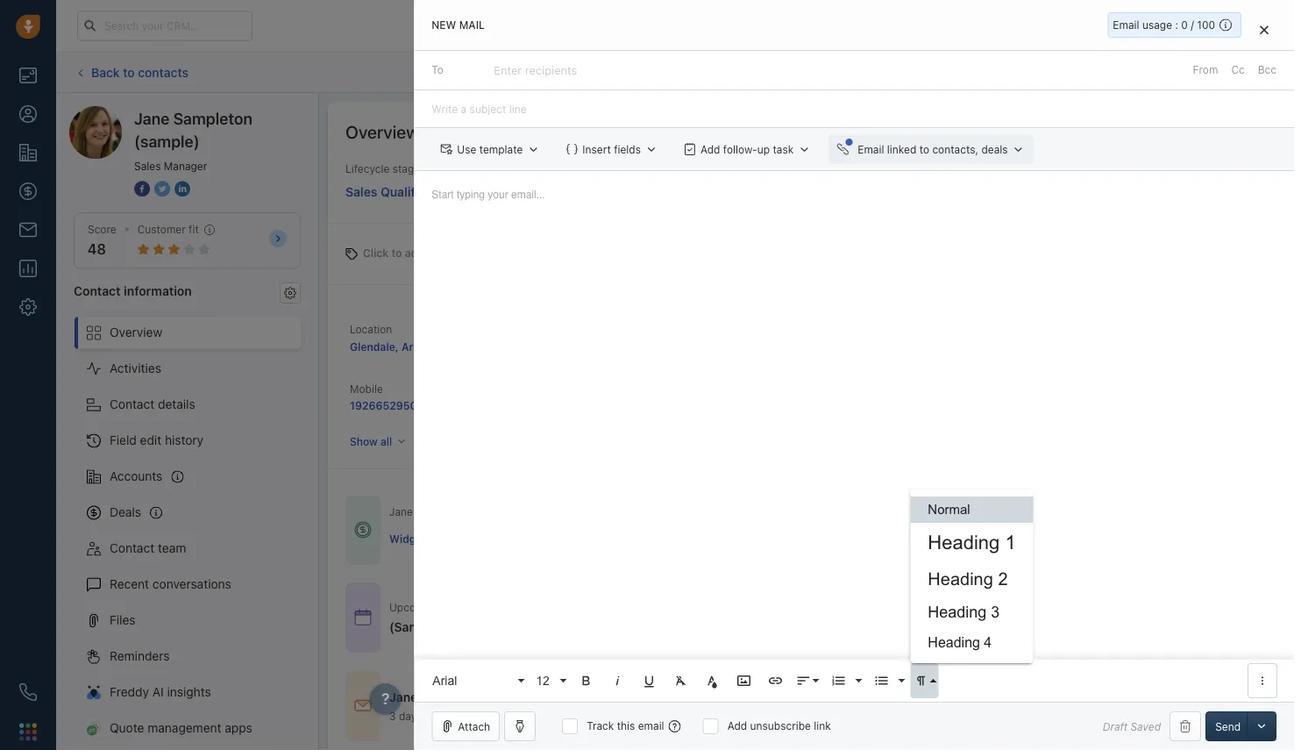 Task type: describe. For each thing, give the bounding box(es) containing it.
insights
[[167, 685, 211, 699]]

2 nov, from the left
[[705, 601, 727, 613]]

3 inside "link"
[[992, 603, 1000, 621]]

container_wx8msf4aqz5i3rn1 image for jane's open deals
[[354, 521, 372, 539]]

underline (⌘u) image
[[642, 673, 657, 689]]

draft saved
[[1103, 720, 1162, 732]]

heading 1 dialog
[[414, 0, 1295, 750]]

to inside button
[[920, 143, 930, 155]]

jane's open deals
[[389, 506, 479, 518]]

from
[[594, 601, 617, 613]]

accounts
[[110, 469, 163, 483]]

heading 3
[[928, 603, 1000, 621]]

on
[[486, 601, 499, 613]]

00:00
[[771, 601, 801, 613]]

twitter circled image
[[154, 179, 170, 198]]

phone element
[[11, 675, 46, 710]]

add for add unsubscribe link
[[728, 720, 748, 732]]

heading 2
[[928, 569, 1008, 589]]

Search your CRM... text field
[[77, 11, 253, 41]]

100
[[1198, 19, 1216, 31]]

use
[[457, 143, 477, 155]]

task
[[773, 143, 794, 155]]

about
[[601, 620, 635, 634]]

add deal
[[1155, 66, 1198, 78]]

contacts
[[138, 65, 189, 79]]

files
[[110, 613, 136, 627]]

send button
[[1206, 711, 1251, 741]]

arizona,
[[402, 340, 445, 353]]

score
[[88, 223, 116, 236]]

customer fit
[[137, 223, 199, 236]]

insert fields button
[[557, 134, 667, 164]]

heading for heading 2
[[928, 569, 994, 589]]

heading 1 application
[[414, 171, 1295, 702]]

template
[[480, 143, 523, 155]]

mail
[[459, 19, 485, 31]]

contact details
[[110, 397, 195, 411]]

add for add follow-up task
[[701, 143, 721, 155]]

glendale, arizona, usa link
[[350, 340, 470, 353]]

48 button
[[88, 241, 106, 258]]

sampleton
[[173, 109, 253, 128]]

mng settings image
[[284, 287, 297, 299]]

lifecycle stage
[[346, 163, 420, 175]]

attach
[[458, 720, 491, 732]]

jane for jane sent an email 3 days ago
[[389, 690, 418, 704]]

discussion
[[535, 620, 598, 634]]

1 vertical spatial deals
[[452, 506, 479, 518]]

contact for contact details
[[110, 397, 155, 411]]

1 2023 from the left
[[565, 601, 591, 613]]

sales qualified lead link
[[346, 176, 480, 201]]

heading 4
[[928, 634, 992, 650]]

back to contacts
[[91, 65, 189, 79]]

normal
[[928, 502, 971, 517]]

score 48
[[88, 223, 116, 258]]

Enter recipients text field
[[494, 56, 581, 84]]

tags
[[427, 247, 450, 259]]

customize
[[1159, 125, 1212, 138]]

use template
[[457, 143, 523, 155]]

phone image
[[19, 683, 37, 701]]

the
[[638, 620, 658, 634]]

track this email
[[587, 720, 665, 732]]

location glendale, arizona, usa
[[350, 323, 470, 353]]

quote
[[110, 721, 144, 735]]

1 vertical spatial overview
[[110, 325, 162, 340]]

23:30
[[620, 601, 649, 613]]

3 inside jane sent an email 3 days ago
[[389, 710, 396, 722]]

back
[[91, 65, 120, 79]]

(sample) inside jane sampleton (sample)
[[134, 132, 200, 150]]

freshworks switcher image
[[19, 723, 37, 741]]

from
[[1194, 64, 1219, 76]]

back to contacts link
[[74, 59, 189, 86]]

heading 4 link
[[911, 628, 1034, 656]]

sales for sales qualified lead
[[346, 184, 378, 199]]

all
[[381, 435, 392, 448]]

email for email linked to contacts, deals
[[858, 143, 885, 155]]

add unsubscribe link
[[728, 720, 831, 732]]

1 nov, from the left
[[540, 601, 562, 613]]

apps
[[225, 721, 253, 735]]

at
[[759, 601, 768, 613]]

insert image (⌘p) image
[[736, 673, 752, 689]]

widgetz.io
[[389, 532, 445, 544]]

sales qualified lead
[[346, 184, 465, 199]]

closes in 3 days
[[927, 531, 1008, 543]]

jane's
[[389, 506, 422, 518]]

edit
[[140, 433, 162, 447]]

customize overview
[[1159, 125, 1259, 138]]

(sample)
[[389, 620, 443, 634]]

close image
[[1261, 25, 1269, 35]]

deal inside button
[[1177, 66, 1198, 78]]

add
[[405, 247, 424, 259]]

3 inside row
[[976, 531, 982, 543]]

quote management apps
[[110, 721, 253, 735]]

final
[[506, 620, 532, 634]]

to inside upcoming meeting on mon 13 nov, 2023 from 23:30 to wed 15 nov, 2023 at 00:00 (sample) meeting - final discussion about the deal
[[652, 601, 662, 613]]

2
[[999, 569, 1008, 589]]

normal link
[[911, 497, 1034, 523]]

usage
[[1143, 19, 1173, 31]]

mon
[[502, 601, 523, 613]]

unordered list image
[[874, 673, 890, 689]]

fields
[[614, 143, 641, 155]]

(sample) inside row
[[448, 532, 494, 544]]

draft
[[1103, 720, 1128, 732]]

show
[[350, 435, 378, 448]]

lead
[[437, 184, 465, 199]]

an
[[450, 690, 464, 704]]

1
[[1006, 531, 1016, 553]]

linkedin circled image
[[175, 179, 190, 198]]

heading 1 link
[[911, 523, 1034, 561]]



Task type: vqa. For each thing, say whether or not it's contained in the screenshot.
2nd date from left
no



Task type: locate. For each thing, give the bounding box(es) containing it.
1 vertical spatial jane
[[389, 690, 418, 704]]

2 2023 from the left
[[730, 601, 756, 613]]

1 vertical spatial email
[[638, 720, 665, 732]]

to left add
[[392, 247, 402, 259]]

3
[[976, 531, 982, 543], [992, 603, 1000, 621], [389, 710, 396, 722]]

jane inside jane sampleton (sample)
[[134, 109, 170, 128]]

text color image
[[705, 673, 720, 689]]

insert fields
[[583, 143, 641, 155]]

to
[[432, 64, 444, 76]]

container_wx8msf4aqz5i3rn1 image left widgetz.io
[[354, 521, 372, 539]]

new mail
[[432, 19, 485, 31]]

2 vertical spatial contact
[[110, 541, 155, 555]]

add left unsubscribe
[[728, 720, 748, 732]]

heading inside heading 2 link
[[928, 569, 994, 589]]

1 vertical spatial details
[[939, 611, 972, 623]]

1 horizontal spatial deals
[[982, 143, 1009, 155]]

team
[[158, 541, 186, 555]]

linked
[[888, 143, 917, 155]]

track
[[587, 720, 614, 732]]

-
[[498, 620, 503, 634]]

freddy ai insights
[[110, 685, 211, 699]]

Write a subject line text field
[[414, 90, 1295, 127]]

2 horizontal spatial add
[[1155, 66, 1174, 78]]

1 vertical spatial add
[[701, 143, 721, 155]]

deal down wed
[[661, 620, 686, 634]]

email inside jane sent an email 3 days ago
[[467, 690, 499, 704]]

deals right the contacts,
[[982, 143, 1009, 155]]

contact for contact team
[[110, 541, 155, 555]]

1 horizontal spatial email
[[1114, 19, 1140, 31]]

heading for heading 4
[[928, 634, 981, 650]]

:
[[1176, 19, 1179, 31]]

container_wx8msf4aqz5i3rn1 image left sent
[[354, 697, 372, 715]]

12 button
[[530, 663, 569, 698]]

2 container_wx8msf4aqz5i3rn1 image from the top
[[354, 609, 372, 626]]

0 horizontal spatial email
[[467, 690, 499, 704]]

heading inside the heading 1 link
[[928, 531, 1000, 553]]

overview up activities
[[110, 325, 162, 340]]

heading 2 link
[[911, 561, 1034, 597]]

cell
[[748, 520, 927, 556]]

days inside row
[[985, 531, 1008, 543]]

cc
[[1232, 64, 1245, 76]]

email left usage at the right top
[[1114, 19, 1140, 31]]

usa
[[447, 340, 470, 353]]

0 horizontal spatial deal
[[661, 620, 686, 634]]

italic (⌘i) image
[[610, 673, 626, 689]]

1 horizontal spatial sales
[[346, 184, 378, 199]]

0 vertical spatial deal
[[1177, 66, 1198, 78]]

send
[[1216, 720, 1241, 732]]

2 vertical spatial 3
[[389, 710, 396, 722]]

0 horizontal spatial jane
[[134, 109, 170, 128]]

email
[[1114, 19, 1140, 31], [858, 143, 885, 155]]

1 vertical spatial container_wx8msf4aqz5i3rn1 image
[[354, 609, 372, 626]]

0 vertical spatial deals
[[982, 143, 1009, 155]]

days inside jane sent an email 3 days ago
[[399, 710, 422, 722]]

0 horizontal spatial 3
[[389, 710, 396, 722]]

location
[[350, 323, 392, 335]]

ai
[[152, 685, 164, 699]]

customize overview button
[[1133, 119, 1268, 144]]

0 vertical spatial add
[[1155, 66, 1174, 78]]

container_wx8msf4aqz5i3rn1 image left upcoming
[[354, 609, 372, 626]]

jane down "contacts"
[[134, 109, 170, 128]]

contact
[[74, 283, 121, 298], [110, 397, 155, 411], [110, 541, 155, 555]]

mobile 19266529503
[[350, 383, 424, 412]]

deals right open
[[452, 506, 479, 518]]

0
[[1182, 19, 1189, 31]]

email for email usage : 0 / 100
[[1114, 19, 1140, 31]]

in
[[964, 531, 973, 543]]

email right an
[[467, 690, 499, 704]]

0 horizontal spatial add
[[701, 143, 721, 155]]

heading inside heading 3 "link"
[[928, 603, 987, 621]]

0 horizontal spatial 2023
[[565, 601, 591, 613]]

heading for heading 1
[[928, 531, 1000, 553]]

0 horizontal spatial deals
[[452, 506, 479, 518]]

(sample)
[[134, 132, 200, 150], [448, 532, 494, 544]]

1 horizontal spatial 3
[[976, 531, 982, 543]]

to right "back"
[[123, 65, 135, 79]]

details for view details
[[939, 611, 972, 623]]

0 vertical spatial overview
[[346, 121, 420, 142]]

meeting
[[443, 601, 483, 613]]

to left wed
[[652, 601, 662, 613]]

attach button
[[432, 711, 500, 741]]

0 horizontal spatial overview
[[110, 325, 162, 340]]

contact up recent
[[110, 541, 155, 555]]

3 right in
[[976, 531, 982, 543]]

0 horizontal spatial days
[[399, 710, 422, 722]]

heading inside heading 4 link
[[928, 634, 981, 650]]

1 vertical spatial days
[[399, 710, 422, 722]]

jane sent an email 3 days ago
[[389, 690, 499, 722]]

4 heading from the top
[[928, 634, 981, 650]]

email left linked
[[858, 143, 885, 155]]

overview
[[1215, 125, 1259, 138]]

row containing closes in 3 days
[[389, 520, 1106, 557]]

1 horizontal spatial jane
[[389, 690, 418, 704]]

1 vertical spatial (sample)
[[448, 532, 494, 544]]

add
[[1155, 66, 1174, 78], [701, 143, 721, 155], [728, 720, 748, 732]]

(sample) up sales manager
[[134, 132, 200, 150]]

facebook circled image
[[134, 179, 150, 198]]

1 vertical spatial email
[[858, 143, 885, 155]]

deal down "0"
[[1177, 66, 1198, 78]]

jane left sent
[[389, 690, 418, 704]]

0 horizontal spatial (sample)
[[134, 132, 200, 150]]

0 vertical spatial days
[[985, 531, 1008, 543]]

0 vertical spatial email
[[1114, 19, 1140, 31]]

recent conversations
[[110, 577, 231, 591]]

upcoming
[[389, 601, 440, 613]]

add inside button
[[1155, 66, 1174, 78]]

1 horizontal spatial deal
[[1177, 66, 1198, 78]]

13
[[526, 601, 538, 613]]

overview
[[346, 121, 420, 142], [110, 325, 162, 340]]

0 vertical spatial sales
[[134, 160, 161, 172]]

email image
[[1121, 19, 1133, 33]]

sales for sales manager
[[134, 160, 161, 172]]

contact down activities
[[110, 397, 155, 411]]

mobile
[[350, 383, 383, 395]]

row
[[389, 520, 1106, 557]]

1 container_wx8msf4aqz5i3rn1 image from the top
[[354, 521, 372, 539]]

view details
[[913, 611, 972, 623]]

1 vertical spatial contact
[[110, 397, 155, 411]]

heading
[[928, 531, 1000, 553], [928, 569, 994, 589], [928, 603, 987, 621], [928, 634, 981, 650]]

glendale,
[[350, 340, 399, 353]]

3 container_wx8msf4aqz5i3rn1 image from the top
[[354, 697, 372, 715]]

sales up facebook circled image
[[134, 160, 161, 172]]

details up the heading 4
[[939, 611, 972, 623]]

new
[[432, 19, 457, 31]]

0 horizontal spatial details
[[158, 397, 195, 411]]

1 vertical spatial deal
[[661, 620, 686, 634]]

details for contact details
[[158, 397, 195, 411]]

1 heading from the top
[[928, 531, 1000, 553]]

details up history
[[158, 397, 195, 411]]

information
[[124, 283, 192, 298]]

email inside button
[[858, 143, 885, 155]]

(sample) down open
[[448, 532, 494, 544]]

1 vertical spatial 3
[[992, 603, 1000, 621]]

3 left ago on the left bottom
[[389, 710, 396, 722]]

status
[[521, 163, 553, 175]]

0 horizontal spatial sales
[[134, 160, 161, 172]]

1 horizontal spatial details
[[939, 611, 972, 623]]

2 horizontal spatial 3
[[992, 603, 1000, 621]]

heading for heading 3
[[928, 603, 987, 621]]

contact information
[[74, 283, 192, 298]]

container_wx8msf4aqz5i3rn1 image
[[354, 521, 372, 539], [354, 609, 372, 626], [354, 697, 372, 715]]

nov, right 13
[[540, 601, 562, 613]]

heading 3 link
[[911, 597, 1034, 628]]

0 horizontal spatial nov,
[[540, 601, 562, 613]]

this
[[617, 720, 635, 732]]

insert link (⌘k) image
[[768, 673, 784, 689]]

nov, right 15
[[705, 601, 727, 613]]

click to add tags
[[363, 247, 450, 259]]

contact down the '48'
[[74, 283, 121, 298]]

deals inside button
[[982, 143, 1009, 155]]

deal inside upcoming meeting on mon 13 nov, 2023 from 23:30 to wed 15 nov, 2023 at 00:00 (sample) meeting - final discussion about the deal
[[661, 620, 686, 634]]

days left ago on the left bottom
[[399, 710, 422, 722]]

3 up 4 on the bottom right
[[992, 603, 1000, 621]]

field edit history
[[110, 433, 204, 447]]

freddy
[[110, 685, 149, 699]]

jane inside jane sent an email 3 days ago
[[389, 690, 418, 704]]

widgetz.io (sample) link
[[389, 531, 494, 546]]

1 horizontal spatial 2023
[[730, 601, 756, 613]]

fit
[[189, 223, 199, 236]]

0 vertical spatial (sample)
[[134, 132, 200, 150]]

0 vertical spatial 3
[[976, 531, 982, 543]]

customer
[[137, 223, 186, 236]]

3 heading from the top
[[928, 603, 987, 621]]

add for add deal
[[1155, 66, 1174, 78]]

0 vertical spatial container_wx8msf4aqz5i3rn1 image
[[354, 521, 372, 539]]

0 vertical spatial contact
[[74, 283, 121, 298]]

1 horizontal spatial nov,
[[705, 601, 727, 613]]

15
[[690, 601, 702, 613]]

clear formatting image
[[673, 673, 689, 689]]

2 vertical spatial container_wx8msf4aqz5i3rn1 image
[[354, 697, 372, 715]]

sent
[[421, 690, 447, 704]]

0 vertical spatial email
[[467, 690, 499, 704]]

1 horizontal spatial email
[[638, 720, 665, 732]]

overview up 'lifecycle stage' on the top of the page
[[346, 121, 420, 142]]

email usage : 0 / 100
[[1114, 19, 1216, 31]]

0 vertical spatial jane
[[134, 109, 170, 128]]

contact for contact information
[[74, 283, 121, 298]]

email
[[467, 690, 499, 704], [638, 720, 665, 732]]

follow-
[[724, 143, 758, 155]]

add left from
[[1155, 66, 1174, 78]]

meeting
[[446, 620, 494, 634]]

email right this
[[638, 720, 665, 732]]

0 vertical spatial details
[[158, 397, 195, 411]]

management
[[148, 721, 222, 735]]

sales down lifecycle
[[346, 184, 378, 199]]

arial
[[433, 674, 457, 687]]

to
[[123, 65, 135, 79], [920, 143, 930, 155], [392, 247, 402, 259], [652, 601, 662, 613]]

jane sampleton (sample)
[[134, 109, 253, 150]]

2 heading from the top
[[928, 569, 994, 589]]

2023
[[565, 601, 591, 613], [730, 601, 756, 613]]

2023 up discussion
[[565, 601, 591, 613]]

1 vertical spatial sales
[[346, 184, 378, 199]]

add follow-up task button
[[675, 134, 820, 164], [675, 134, 820, 164]]

days right in
[[985, 531, 1008, 543]]

bcc
[[1259, 64, 1277, 76]]

1 horizontal spatial days
[[985, 531, 1008, 543]]

to right linked
[[920, 143, 930, 155]]

add left follow-
[[701, 143, 721, 155]]

ago
[[425, 710, 444, 722]]

contacts,
[[933, 143, 979, 155]]

19266529503 link
[[350, 399, 424, 412]]

0 horizontal spatial email
[[858, 143, 885, 155]]

email inside heading 1 dialog
[[638, 720, 665, 732]]

2 vertical spatial add
[[728, 720, 748, 732]]

2023 left the at
[[730, 601, 756, 613]]

jane for jane sampleton (sample)
[[134, 109, 170, 128]]

saved
[[1131, 720, 1162, 732]]

4
[[985, 634, 992, 650]]

1 horizontal spatial add
[[728, 720, 748, 732]]

container_wx8msf4aqz5i3rn1 image for jane sent an email
[[354, 697, 372, 715]]

1 horizontal spatial (sample)
[[448, 532, 494, 544]]

recent
[[110, 577, 149, 591]]

manager
[[164, 160, 207, 172]]

view
[[913, 611, 936, 623]]

lifecycle
[[346, 163, 390, 175]]

unsubscribe
[[750, 720, 811, 732]]

1 horizontal spatial overview
[[346, 121, 420, 142]]

insert
[[583, 143, 611, 155]]



